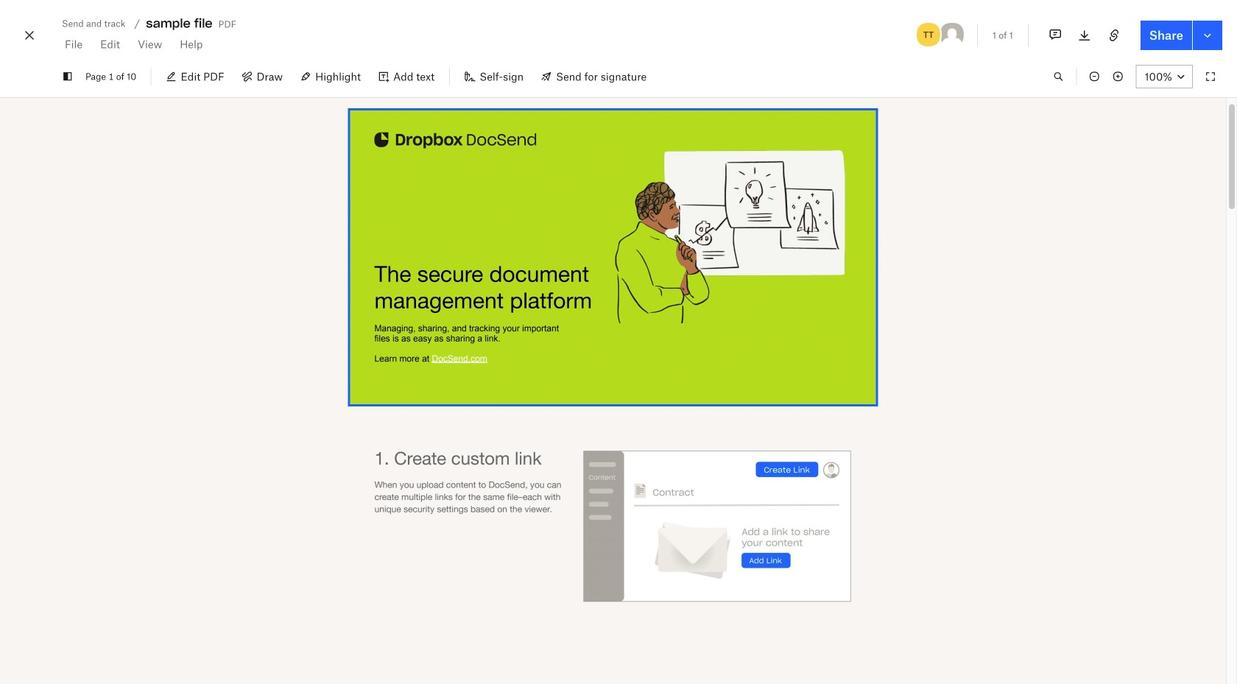 Task type: describe. For each thing, give the bounding box(es) containing it.
close image
[[21, 24, 38, 47]]



Task type: locate. For each thing, give the bounding box(es) containing it.
2 sample file.pdf image from the top
[[348, 418, 878, 684]]

0 vertical spatial sample file.pdf image
[[348, 108, 878, 407]]

1 sample file.pdf image from the top
[[348, 108, 878, 407]]

1 vertical spatial sample file.pdf image
[[348, 418, 878, 684]]

sample file.pdf image
[[348, 108, 878, 407], [348, 418, 878, 684]]



Task type: vqa. For each thing, say whether or not it's contained in the screenshot.
second 'sample file.pdf' image from the top
yes



